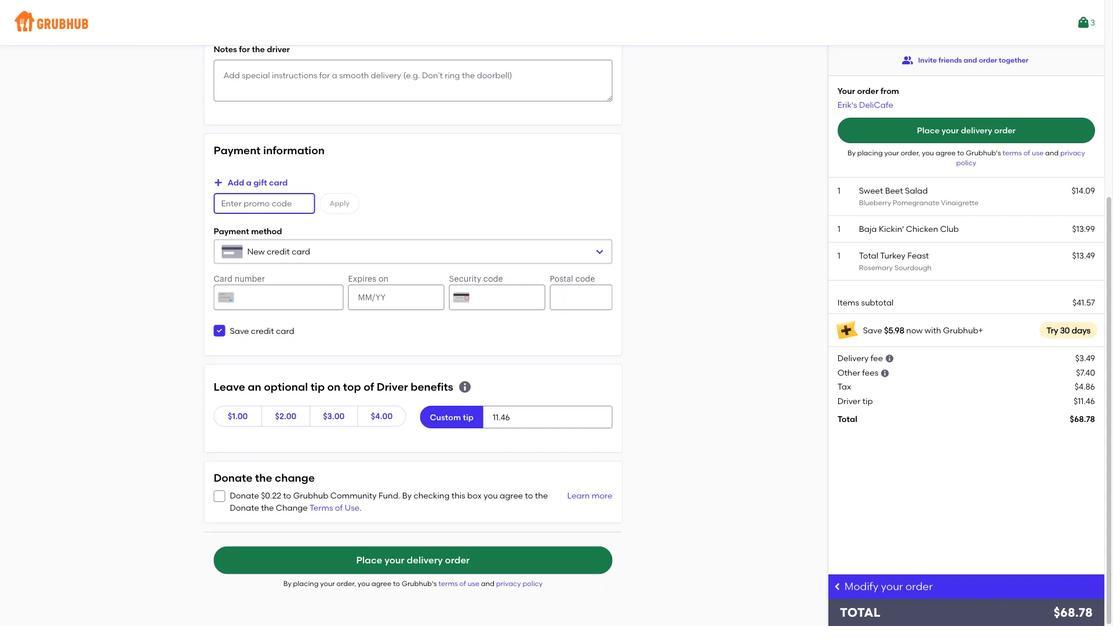 Task type: locate. For each thing, give the bounding box(es) containing it.
svg image
[[595, 247, 604, 256], [881, 369, 890, 378]]

1 vertical spatial place
[[356, 555, 382, 566]]

privacy policy link
[[956, 148, 1085, 167], [496, 580, 543, 588]]

by for by checking this box you agree to the donate the change
[[402, 491, 412, 501]]

vinaigrette
[[941, 199, 979, 207]]

credit for new
[[267, 247, 290, 257]]

apply
[[330, 199, 350, 207]]

together
[[999, 56, 1029, 64]]

card
[[269, 178, 288, 187], [292, 247, 310, 257], [276, 326, 294, 336]]

by inside by checking this box you agree to the donate the change
[[402, 491, 412, 501]]

tip inside button
[[463, 412, 474, 422]]

donate for donate $0.22 to grubhub community fund.
[[230, 491, 259, 501]]

terms of use link
[[1003, 148, 1045, 157], [438, 580, 481, 588]]

add a gift card button
[[214, 172, 288, 193]]

1 horizontal spatial use
[[1032, 148, 1044, 157]]

1 vertical spatial order,
[[337, 580, 356, 588]]

for
[[239, 44, 250, 54]]

total up rosemary
[[859, 251, 878, 260]]

to
[[957, 148, 964, 157], [283, 491, 291, 501], [525, 491, 533, 501], [393, 580, 400, 588]]

1 1 from the top
[[838, 186, 841, 196]]

placing for by placing your order, you agree to grubhub's terms of use and privacy policy
[[293, 580, 319, 588]]

0 vertical spatial total
[[859, 251, 878, 260]]

days
[[1072, 325, 1091, 335]]

1 horizontal spatial order,
[[901, 148, 920, 157]]

2 horizontal spatial tip
[[863, 396, 873, 406]]

$3.00 button
[[310, 406, 358, 427]]

$14.09
[[1072, 186, 1095, 196]]

feast
[[908, 251, 929, 260]]

$4.00
[[371, 411, 393, 421]]

1 left baja
[[838, 224, 841, 234]]

by placing your order, you agree to grubhub's terms of use and privacy policy
[[283, 580, 543, 588]]

0 horizontal spatial delivery
[[407, 555, 443, 566]]

and
[[964, 56, 977, 64], [1045, 148, 1059, 157], [481, 580, 495, 588]]

fee
[[871, 353, 883, 363]]

to for by placing your order, you agree to grubhub's terms of use and privacy policy
[[393, 580, 400, 588]]

0 horizontal spatial save
[[230, 326, 249, 336]]

1 vertical spatial grubhub's
[[402, 580, 437, 588]]

1 horizontal spatial driver
[[838, 396, 861, 406]]

change
[[275, 472, 315, 484]]

box
[[467, 491, 482, 501]]

sweet beet salad
[[859, 186, 928, 196]]

you for by placing your order, you agree to grubhub's terms of use and
[[922, 148, 934, 157]]

on
[[327, 381, 341, 393]]

0 horizontal spatial privacy
[[496, 580, 521, 588]]

0 vertical spatial privacy policy link
[[956, 148, 1085, 167]]

0 horizontal spatial tip
[[311, 381, 325, 393]]

order up privacy policy
[[994, 125, 1016, 135]]

tip right custom
[[463, 412, 474, 422]]

1 vertical spatial terms of use link
[[438, 580, 481, 588]]

you inside by checking this box you agree to the donate the change
[[484, 491, 498, 501]]

tip down fees at the right of the page
[[863, 396, 873, 406]]

$13.49
[[1072, 251, 1095, 260]]

place your delivery order button for by placing your order, you agree to grubhub's terms of use and
[[838, 118, 1095, 143]]

delivery
[[961, 125, 992, 135], [407, 555, 443, 566]]

$13.49 rosemary sourdough
[[859, 251, 1095, 272]]

0 vertical spatial svg image
[[595, 247, 604, 256]]

payment method
[[214, 226, 282, 236]]

0 vertical spatial privacy
[[1060, 148, 1085, 157]]

0 vertical spatial by
[[848, 148, 856, 157]]

1 horizontal spatial place your delivery order
[[917, 125, 1016, 135]]

2 vertical spatial donate
[[230, 503, 259, 513]]

grubhub's
[[966, 148, 1001, 157], [402, 580, 437, 588]]

card for save credit card
[[276, 326, 294, 336]]

order, for by placing your order, you agree to grubhub's terms of use and
[[901, 148, 920, 157]]

0 vertical spatial place your delivery order button
[[838, 118, 1095, 143]]

terms of use link for by placing your order, you agree to grubhub's terms of use and
[[1003, 148, 1045, 157]]

other fees
[[838, 368, 879, 378]]

tax
[[838, 382, 851, 392]]

1 vertical spatial you
[[484, 491, 498, 501]]

0 horizontal spatial place your delivery order
[[356, 555, 470, 566]]

order left together
[[979, 56, 997, 64]]

driver
[[267, 44, 290, 54]]

your
[[942, 125, 959, 135], [885, 148, 899, 157], [385, 555, 405, 566], [320, 580, 335, 588], [881, 580, 903, 593]]

0 vertical spatial use
[[1032, 148, 1044, 157]]

0 horizontal spatial driver
[[377, 381, 408, 393]]

0 vertical spatial credit
[[267, 247, 290, 257]]

1 horizontal spatial tip
[[463, 412, 474, 422]]

3 1 from the top
[[838, 251, 841, 260]]

pomegranate
[[893, 199, 940, 207]]

0 horizontal spatial grubhub's
[[402, 580, 437, 588]]

privacy policy link for by placing your order, you agree to grubhub's terms of use and privacy policy
[[496, 580, 543, 588]]

agree inside by checking this box you agree to the donate the change
[[500, 491, 523, 501]]

driver down "tax"
[[838, 396, 861, 406]]

save up leave at the left
[[230, 326, 249, 336]]

payment up new at the top left
[[214, 226, 249, 236]]

place your delivery order up 'by placing your order, you agree to grubhub's terms of use and'
[[917, 125, 1016, 135]]

2 vertical spatial agree
[[372, 580, 392, 588]]

delivery up by placing your order, you agree to grubhub's terms of use and privacy policy
[[407, 555, 443, 566]]

1 horizontal spatial privacy policy link
[[956, 148, 1085, 167]]

new
[[247, 247, 265, 257]]

erik's
[[838, 100, 857, 110]]

invite
[[918, 56, 937, 64]]

0 vertical spatial $68.78
[[1070, 414, 1095, 424]]

new credit card
[[247, 247, 310, 257]]

card for new credit card
[[292, 247, 310, 257]]

2 vertical spatial by
[[283, 580, 291, 588]]

0 horizontal spatial you
[[358, 580, 370, 588]]

use
[[1032, 148, 1044, 157], [468, 580, 479, 588]]

place your delivery order up by placing your order, you agree to grubhub's terms of use and privacy policy
[[356, 555, 470, 566]]

delivery up 'by placing your order, you agree to grubhub's terms of use and'
[[961, 125, 992, 135]]

1 vertical spatial placing
[[293, 580, 319, 588]]

0 vertical spatial order,
[[901, 148, 920, 157]]

1 horizontal spatial terms
[[1003, 148, 1022, 157]]

$5.98
[[884, 325, 905, 335]]

place up by placing your order, you agree to grubhub's terms of use and privacy policy
[[356, 555, 382, 566]]

svg image up the custom tip
[[458, 380, 472, 394]]

main navigation navigation
[[0, 0, 1105, 45]]

beet
[[885, 186, 903, 196]]

0 vertical spatial terms of use link
[[1003, 148, 1045, 157]]

donate inside by checking this box you agree to the donate the change
[[230, 503, 259, 513]]

1 horizontal spatial agree
[[500, 491, 523, 501]]

learn
[[567, 491, 590, 501]]

1 payment from the top
[[214, 144, 261, 157]]

3 button
[[1077, 12, 1095, 33]]

save for save credit card
[[230, 326, 249, 336]]

order up by placing your order, you agree to grubhub's terms of use and privacy policy
[[445, 555, 470, 566]]

0 horizontal spatial policy
[[523, 580, 543, 588]]

place up 'by placing your order, you agree to grubhub's terms of use and'
[[917, 125, 940, 135]]

0 vertical spatial place your delivery order
[[917, 125, 1016, 135]]

0 vertical spatial 1
[[838, 186, 841, 196]]

agree for by placing your order, you agree to grubhub's terms of use and privacy policy
[[372, 580, 392, 588]]

0 vertical spatial delivery
[[961, 125, 992, 135]]

1 horizontal spatial grubhub's
[[966, 148, 1001, 157]]

1 horizontal spatial by
[[402, 491, 412, 501]]

by for by placing your order, you agree to grubhub's terms of use and privacy policy
[[283, 580, 291, 588]]

order inside the your order from erik's delicafe
[[857, 86, 879, 96]]

2 vertical spatial and
[[481, 580, 495, 588]]

the right for
[[252, 44, 265, 54]]

0 vertical spatial terms
[[1003, 148, 1022, 157]]

payment for payment information
[[214, 144, 261, 157]]

place your delivery order button up 'by placing your order, you agree to grubhub's terms of use and'
[[838, 118, 1095, 143]]

place your delivery order button for by placing your order, you agree to grubhub's terms of use and privacy policy
[[214, 547, 612, 574]]

0 vertical spatial you
[[922, 148, 934, 157]]

0 horizontal spatial use
[[468, 580, 479, 588]]

order up erik's delicafe link
[[857, 86, 879, 96]]

order, for by placing your order, you agree to grubhub's terms of use and privacy policy
[[337, 580, 356, 588]]

1 vertical spatial privacy policy link
[[496, 580, 543, 588]]

credit up "an"
[[251, 326, 274, 336]]

1 for baja kickin' chicken club
[[838, 224, 841, 234]]

1 vertical spatial donate
[[230, 491, 259, 501]]

1 horizontal spatial placing
[[857, 148, 883, 157]]

card up optional
[[276, 326, 294, 336]]

place your delivery order button up by placing your order, you agree to grubhub's terms of use and privacy policy
[[214, 547, 612, 574]]

Promo code text field
[[214, 193, 315, 214]]

use for by placing your order, you agree to grubhub's terms of use and
[[1032, 148, 1044, 157]]

30
[[1060, 325, 1070, 335]]

1 vertical spatial credit
[[251, 326, 274, 336]]

0 horizontal spatial svg image
[[595, 247, 604, 256]]

0 horizontal spatial placing
[[293, 580, 319, 588]]

0 vertical spatial place
[[917, 125, 940, 135]]

1 vertical spatial terms
[[438, 580, 458, 588]]

svg image left add at the left top of page
[[214, 178, 223, 187]]

to for by checking this box you agree to the donate the change
[[525, 491, 533, 501]]

total down modify
[[840, 605, 881, 620]]

sweet
[[859, 186, 883, 196]]

$7.40
[[1076, 368, 1095, 378]]

save
[[863, 325, 882, 335], [230, 326, 249, 336]]

0 horizontal spatial and
[[481, 580, 495, 588]]

0 horizontal spatial privacy policy link
[[496, 580, 543, 588]]

1 horizontal spatial svg image
[[881, 369, 890, 378]]

this
[[452, 491, 465, 501]]

1 horizontal spatial privacy
[[1060, 148, 1085, 157]]

svg image left save credit card
[[216, 327, 223, 334]]

policy inside privacy policy
[[956, 158, 976, 167]]

an
[[248, 381, 261, 393]]

items
[[838, 298, 859, 308]]

svg image left modify
[[833, 582, 842, 591]]

3
[[1091, 18, 1095, 27]]

save $5.98 now with grubhub+
[[863, 325, 983, 335]]

0 horizontal spatial by
[[283, 580, 291, 588]]

0 horizontal spatial place your delivery order button
[[214, 547, 612, 574]]

total down driver tip
[[838, 414, 858, 424]]

rosemary
[[859, 263, 893, 272]]

driver up $4.00
[[377, 381, 408, 393]]

0 vertical spatial payment
[[214, 144, 261, 157]]

custom tip button
[[420, 406, 484, 428]]

you for by placing your order, you agree to grubhub's terms of use and privacy policy
[[358, 580, 370, 588]]

0 vertical spatial grubhub's
[[966, 148, 1001, 157]]

$11.46
[[1074, 396, 1095, 406]]

1 horizontal spatial and
[[964, 56, 977, 64]]

you
[[922, 148, 934, 157], [484, 491, 498, 501], [358, 580, 370, 588]]

2 horizontal spatial agree
[[936, 148, 956, 157]]

credit for save
[[251, 326, 274, 336]]

1 left sweet
[[838, 186, 841, 196]]

2 1 from the top
[[838, 224, 841, 234]]

0 horizontal spatial agree
[[372, 580, 392, 588]]

payment up add at the left top of page
[[214, 144, 261, 157]]

custom
[[430, 412, 461, 422]]

save left $5.98
[[863, 325, 882, 335]]

your order from erik's delicafe
[[838, 86, 899, 110]]

agree
[[936, 148, 956, 157], [500, 491, 523, 501], [372, 580, 392, 588]]

0 vertical spatial card
[[269, 178, 288, 187]]

terms of use link for by placing your order, you agree to grubhub's terms of use and privacy policy
[[438, 580, 481, 588]]

1 horizontal spatial place
[[917, 125, 940, 135]]

2 vertical spatial 1
[[838, 251, 841, 260]]

use for by placing your order, you agree to grubhub's terms of use and privacy policy
[[468, 580, 479, 588]]

1 vertical spatial agree
[[500, 491, 523, 501]]

$2.00 button
[[262, 406, 310, 427]]

to for by placing your order, you agree to grubhub's terms of use and
[[957, 148, 964, 157]]

0 horizontal spatial terms of use link
[[438, 580, 481, 588]]

checking
[[414, 491, 450, 501]]

0 vertical spatial policy
[[956, 158, 976, 167]]

2 payment from the top
[[214, 226, 249, 236]]

people icon image
[[902, 55, 914, 66]]

svg image
[[214, 178, 223, 187], [216, 327, 223, 334], [885, 354, 894, 363], [458, 380, 472, 394], [216, 493, 223, 500], [833, 582, 842, 591]]

the left learn
[[535, 491, 548, 501]]

1 for total turkey feast
[[838, 251, 841, 260]]

0 vertical spatial agree
[[936, 148, 956, 157]]

modify your order
[[845, 580, 933, 593]]

order
[[979, 56, 997, 64], [857, 86, 879, 96], [994, 125, 1016, 135], [445, 555, 470, 566], [906, 580, 933, 593]]

by for by placing your order, you agree to grubhub's terms of use and
[[848, 148, 856, 157]]

delivery fee
[[838, 353, 883, 363]]

place
[[917, 125, 940, 135], [356, 555, 382, 566]]

2 vertical spatial card
[[276, 326, 294, 336]]

turkey
[[880, 251, 906, 260]]

place for by placing your order, you agree to grubhub's terms of use and
[[917, 125, 940, 135]]

0 vertical spatial tip
[[311, 381, 325, 393]]

leave an optional tip on top of driver benefits
[[214, 381, 453, 393]]

card right gift
[[269, 178, 288, 187]]

1 vertical spatial and
[[1045, 148, 1059, 157]]

2 vertical spatial tip
[[463, 412, 474, 422]]

1 up items
[[838, 251, 841, 260]]

tip left on
[[311, 381, 325, 393]]

placing for by placing your order, you agree to grubhub's terms of use and
[[857, 148, 883, 157]]

1 vertical spatial tip
[[863, 396, 873, 406]]

0 vertical spatial and
[[964, 56, 977, 64]]

try 30 days
[[1047, 325, 1091, 335]]

1 horizontal spatial delivery
[[961, 125, 992, 135]]

Notes for the driver text field
[[214, 60, 612, 101]]

delivery for by placing your order, you agree to grubhub's terms of use and
[[961, 125, 992, 135]]

$3.00
[[323, 411, 345, 421]]

privacy
[[1060, 148, 1085, 157], [496, 580, 521, 588]]

1 vertical spatial place your delivery order button
[[214, 547, 612, 574]]

credit right new at the top left
[[267, 247, 290, 257]]

1 horizontal spatial policy
[[956, 158, 976, 167]]

card right new at the top left
[[292, 247, 310, 257]]

1 vertical spatial payment
[[214, 226, 249, 236]]

0 horizontal spatial terms
[[438, 580, 458, 588]]

0 horizontal spatial order,
[[337, 580, 356, 588]]

1 vertical spatial driver
[[838, 396, 861, 406]]

2 horizontal spatial by
[[848, 148, 856, 157]]

1 vertical spatial use
[[468, 580, 479, 588]]

1 horizontal spatial you
[[484, 491, 498, 501]]

1 horizontal spatial place your delivery order button
[[838, 118, 1095, 143]]

terms
[[310, 503, 333, 513]]

information
[[263, 144, 325, 157]]

policy
[[956, 158, 976, 167], [523, 580, 543, 588]]

1 vertical spatial 1
[[838, 224, 841, 234]]

place your delivery order for by placing your order, you agree to grubhub's terms of use and privacy policy
[[356, 555, 470, 566]]

baja kickin' chicken club
[[859, 224, 959, 234]]

0 horizontal spatial place
[[356, 555, 382, 566]]

donate
[[214, 472, 253, 484], [230, 491, 259, 501], [230, 503, 259, 513]]

total
[[859, 251, 878, 260], [838, 414, 858, 424], [840, 605, 881, 620]]

2 vertical spatial you
[[358, 580, 370, 588]]

order inside button
[[979, 56, 997, 64]]

you for by checking this box you agree to the donate the change
[[484, 491, 498, 501]]

1 horizontal spatial save
[[863, 325, 882, 335]]

to inside by checking this box you agree to the donate the change
[[525, 491, 533, 501]]



Task type: vqa. For each thing, say whether or not it's contained in the screenshot.
agree related to By checking this box you agree to the Donate the Change
yes



Task type: describe. For each thing, give the bounding box(es) containing it.
$3.49
[[1075, 353, 1095, 363]]

1 for sweet beet salad
[[838, 186, 841, 196]]

order right modify
[[906, 580, 933, 593]]

donate for donate the change
[[214, 472, 253, 484]]

apply button
[[320, 193, 359, 214]]

1 vertical spatial total
[[838, 414, 858, 424]]

grubhub+
[[943, 325, 983, 335]]

privacy policy
[[956, 148, 1085, 167]]

donate the change
[[214, 472, 315, 484]]

terms for by placing your order, you agree to grubhub's terms of use and
[[1003, 148, 1022, 157]]

fees
[[862, 368, 879, 378]]

grubhub's for by placing your order, you agree to grubhub's terms of use and
[[966, 148, 1001, 157]]

delivery
[[838, 353, 869, 363]]

2 vertical spatial total
[[840, 605, 881, 620]]

invite friends and order together button
[[902, 50, 1029, 71]]

friends
[[939, 56, 962, 64]]

your
[[838, 86, 855, 96]]

Amount text field
[[483, 406, 612, 428]]

use
[[345, 503, 360, 513]]

1 vertical spatial $68.78
[[1054, 605, 1093, 620]]

svg image inside add a gift card button
[[214, 178, 223, 187]]

1 vertical spatial policy
[[523, 580, 543, 588]]

terms of use .
[[310, 503, 362, 513]]

agree for by placing your order, you agree to grubhub's terms of use and
[[936, 148, 956, 157]]

invite friends and order together
[[918, 56, 1029, 64]]

kickin'
[[879, 224, 904, 234]]

$14.09 blueberry pomegranate vinaigrette
[[859, 186, 1095, 207]]

and inside button
[[964, 56, 977, 64]]

by placing your order, you agree to grubhub's terms of use and
[[848, 148, 1059, 157]]

$41.57
[[1073, 298, 1095, 308]]

terms for by placing your order, you agree to grubhub's terms of use and privacy policy
[[438, 580, 458, 588]]

delivery for by placing your order, you agree to grubhub's terms of use and privacy policy
[[407, 555, 443, 566]]

learn more link
[[564, 490, 612, 514]]

$1.00 button
[[214, 406, 262, 427]]

method
[[251, 226, 282, 236]]

place your delivery order for by placing your order, you agree to grubhub's terms of use and
[[917, 125, 1016, 135]]

save credit card
[[230, 326, 294, 336]]

blueberry
[[859, 199, 891, 207]]

and for by placing your order, you agree to grubhub's terms of use and
[[1045, 148, 1059, 157]]

by checking this box you agree to the donate the change
[[230, 491, 548, 513]]

more
[[592, 491, 612, 501]]

now
[[906, 325, 923, 335]]

tip for driver tip
[[863, 396, 873, 406]]

learn more
[[567, 491, 612, 501]]

$4.86
[[1075, 382, 1095, 392]]

agree for by checking this box you agree to the donate the change
[[500, 491, 523, 501]]

try
[[1047, 325, 1058, 335]]

from
[[881, 86, 899, 96]]

driver tip
[[838, 396, 873, 406]]

total turkey feast
[[859, 251, 929, 260]]

place for by placing your order, you agree to grubhub's terms of use and privacy policy
[[356, 555, 382, 566]]

sourdough
[[895, 263, 932, 272]]

and for by placing your order, you agree to grubhub's terms of use and privacy policy
[[481, 580, 495, 588]]

the up $0.22
[[255, 472, 272, 484]]

subscription badge image
[[835, 319, 859, 342]]

items subtotal
[[838, 298, 894, 308]]

tip for custom tip
[[463, 412, 474, 422]]

salad
[[905, 186, 928, 196]]

baja
[[859, 224, 877, 234]]

card inside button
[[269, 178, 288, 187]]

gift
[[253, 178, 267, 187]]

save for save $5.98 now with grubhub+
[[863, 325, 882, 335]]

notes
[[214, 44, 237, 54]]

change
[[276, 503, 308, 513]]

0 vertical spatial driver
[[377, 381, 408, 393]]

club
[[940, 224, 959, 234]]

svg image down donate the change
[[216, 493, 223, 500]]

leave
[[214, 381, 245, 393]]

other
[[838, 368, 860, 378]]

grubhub's for by placing your order, you agree to grubhub's terms of use and privacy policy
[[402, 580, 437, 588]]

notes for the driver
[[214, 44, 290, 54]]

the down $0.22
[[261, 503, 274, 513]]

community
[[330, 491, 377, 501]]

benefits
[[411, 381, 453, 393]]

$1.00
[[228, 411, 248, 421]]

a
[[246, 178, 252, 187]]

top
[[343, 381, 361, 393]]

svg image right fee
[[885, 354, 894, 363]]

$2.00
[[275, 411, 297, 421]]

$0.22
[[261, 491, 281, 501]]

privacy policy link for by placing your order, you agree to grubhub's terms of use and
[[956, 148, 1085, 167]]

custom tip
[[430, 412, 474, 422]]

1 vertical spatial privacy
[[496, 580, 521, 588]]

$13.99
[[1072, 224, 1095, 234]]

with
[[925, 325, 941, 335]]

chicken
[[906, 224, 938, 234]]

grubhub
[[293, 491, 328, 501]]

donate $0.22 to grubhub community fund.
[[230, 491, 402, 501]]

subtotal
[[861, 298, 894, 308]]

add a gift card
[[228, 178, 288, 187]]

fund.
[[379, 491, 400, 501]]

privacy inside privacy policy
[[1060, 148, 1085, 157]]

payment for payment method
[[214, 226, 249, 236]]



